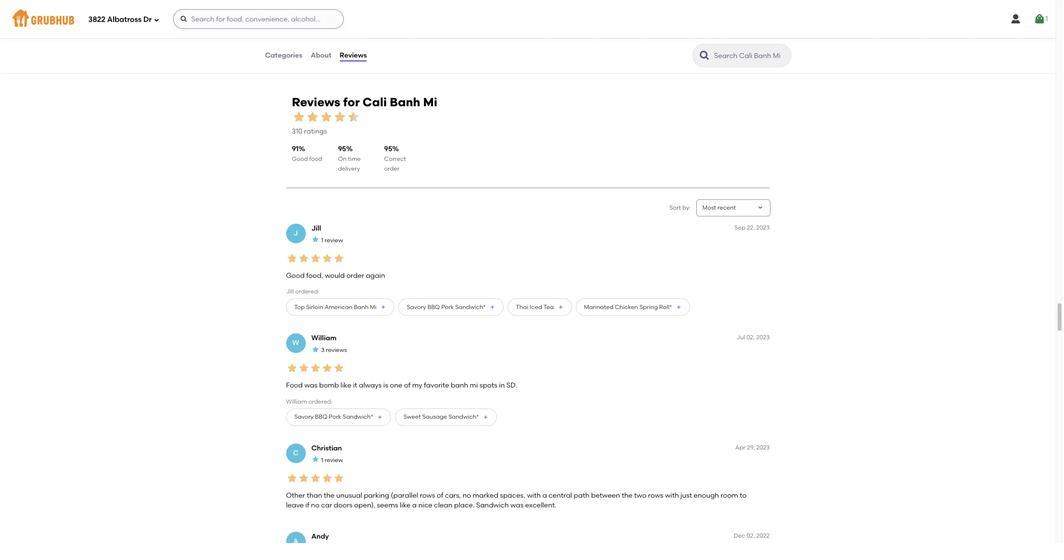 Task type: describe. For each thing, give the bounding box(es) containing it.
1 rows from the left
[[420, 492, 435, 500]]

marinated chicken spring roll* button
[[576, 299, 691, 316]]

2023 for sd.
[[757, 334, 770, 341]]

reviews for reviews
[[340, 51, 367, 59]]

most
[[703, 204, 717, 211]]

banh for cali
[[390, 95, 421, 109]]

savory for plus icon on the left of sweet
[[294, 414, 314, 421]]

0 horizontal spatial like
[[341, 382, 352, 390]]

0 horizontal spatial savory bbq pork sandwich*
[[294, 414, 373, 421]]

correct
[[384, 156, 406, 162]]

top
[[294, 304, 305, 311]]

3 reviews
[[321, 347, 347, 354]]

food,
[[306, 272, 323, 280]]

$2.49
[[279, 20, 293, 27]]

ordered: for food,
[[295, 288, 319, 295]]

w
[[292, 339, 299, 348]]

spring
[[640, 304, 658, 311]]

car
[[321, 502, 332, 510]]

food
[[286, 382, 303, 390]]

91 good food
[[292, 145, 322, 162]]

review for christian
[[325, 457, 343, 464]]

1 review for christian
[[321, 457, 343, 464]]

tea
[[544, 304, 554, 311]]

jul 02, 2023
[[737, 334, 770, 341]]

andy
[[312, 533, 329, 541]]

spots
[[480, 382, 498, 390]]

about button
[[310, 38, 332, 73]]

other
[[286, 492, 305, 500]]

mi
[[470, 382, 478, 390]]

pork for plus icon on the left of sweet
[[329, 414, 342, 421]]

search icon image
[[699, 50, 711, 61]]

it
[[353, 382, 357, 390]]

Search for food, convenience, alcohol... search field
[[173, 9, 344, 29]]

svg image inside 1 button
[[1034, 13, 1046, 25]]

order inside 95 correct order
[[384, 166, 400, 172]]

sausage
[[422, 414, 447, 421]]

dec 02, 2022
[[734, 533, 770, 540]]

again
[[366, 272, 385, 280]]

95 for 95 on time delivery
[[338, 145, 346, 153]]

2022
[[757, 533, 770, 540]]

sirloin
[[306, 304, 323, 311]]

food was bomb like it always is one of my favorite banh mi spots in sd.
[[286, 382, 517, 390]]

excellent.
[[526, 502, 557, 510]]

marked
[[473, 492, 499, 500]]

by:
[[683, 204, 691, 211]]

categories
[[265, 51, 303, 59]]

mi for top sirloin american banh mi
[[370, 304, 377, 311]]

sort by:
[[670, 204, 691, 211]]

most recent
[[703, 204, 736, 211]]

between
[[591, 492, 620, 500]]

nice
[[419, 502, 433, 510]]

one
[[390, 382, 403, 390]]

sep 22, 2023
[[735, 224, 770, 231]]

apr
[[736, 444, 746, 451]]

1 horizontal spatial svg image
[[1010, 13, 1022, 25]]

plus icon image for thai iced tea button
[[558, 305, 564, 311]]

cars,
[[445, 492, 461, 500]]

time
[[348, 156, 361, 162]]

reviews for cali banh mi
[[292, 95, 438, 109]]

favorite
[[424, 382, 449, 390]]

banh for american
[[354, 304, 369, 311]]

02, for andy
[[747, 533, 755, 540]]

1 button
[[1034, 10, 1049, 28]]

albatross
[[107, 15, 142, 24]]

(parallel
[[391, 492, 418, 500]]

2 with from the left
[[665, 492, 679, 500]]

on
[[338, 156, 347, 162]]

2 the from the left
[[622, 492, 633, 500]]

j
[[294, 229, 298, 238]]

was inside other than the unusual parking (parallel rows of cars, no marked spaces, with a central path between the two rows with just enough room to leave if no car doors open), seems like a nice clean place. sandwich was excellent.
[[511, 502, 524, 510]]

plus icon image for sweet sausage sandwich* button
[[483, 415, 489, 421]]

0 horizontal spatial bbq
[[315, 414, 328, 421]]

two
[[635, 492, 647, 500]]

to
[[740, 492, 747, 500]]

0 vertical spatial a
[[543, 492, 547, 500]]

sweet sausage sandwich* button
[[395, 409, 497, 426]]

reviews
[[326, 347, 347, 354]]

apr 29, 2023
[[736, 444, 770, 451]]

always
[[359, 382, 382, 390]]

1 review for jill
[[321, 237, 343, 244]]

thai iced tea button
[[508, 299, 572, 316]]

c
[[293, 449, 299, 458]]

of inside other than the unusual parking (parallel rows of cars, no marked spaces, with a central path between the two rows with just enough room to leave if no car doors open), seems like a nice clean place. sandwich was excellent.
[[437, 492, 444, 500]]

iced
[[530, 304, 542, 311]]

3822
[[88, 15, 105, 24]]

marinated
[[584, 304, 614, 311]]

like inside other than the unusual parking (parallel rows of cars, no marked spaces, with a central path between the two rows with just enough room to leave if no car doors open), seems like a nice clean place. sandwich was excellent.
[[400, 502, 411, 510]]

food
[[309, 156, 322, 162]]

dec
[[734, 533, 746, 540]]

delivery for 25–40
[[295, 20, 316, 27]]

ratings
[[304, 127, 327, 136]]

american
[[325, 304, 353, 311]]

sweet sausage sandwich*
[[404, 414, 479, 421]]

categories button
[[265, 38, 303, 73]]

good food, would order again
[[286, 272, 385, 280]]

1 vertical spatial savory bbq pork sandwich* button
[[286, 409, 392, 426]]

310 ratings
[[292, 127, 327, 136]]

jul
[[737, 334, 746, 341]]

1 with from the left
[[527, 492, 541, 500]]

22,
[[747, 224, 755, 231]]

plus icon image left thai
[[490, 305, 496, 311]]



Task type: vqa. For each thing, say whether or not it's contained in the screenshot.
bottommost 'delivery'
yes



Task type: locate. For each thing, give the bounding box(es) containing it.
cali
[[363, 95, 387, 109]]

1 horizontal spatial a
[[543, 492, 547, 500]]

svg image left 1 button
[[1010, 13, 1022, 25]]

25–40
[[279, 12, 296, 18]]

1 horizontal spatial no
[[463, 492, 471, 500]]

in
[[499, 382, 505, 390]]

sort
[[670, 204, 681, 211]]

of left my
[[404, 382, 411, 390]]

02,
[[747, 334, 755, 341], [747, 533, 755, 540]]

roll*
[[660, 304, 673, 311]]

the up car
[[324, 492, 335, 500]]

sd.
[[507, 382, 517, 390]]

0 horizontal spatial 95
[[338, 145, 346, 153]]

jill for jill
[[312, 224, 321, 233]]

1 for good food, would order again
[[321, 237, 323, 244]]

1 horizontal spatial banh
[[390, 95, 421, 109]]

2 vertical spatial 2023
[[757, 444, 770, 451]]

place.
[[454, 502, 475, 510]]

0 horizontal spatial with
[[527, 492, 541, 500]]

reviews button
[[339, 38, 368, 73]]

0 horizontal spatial savory bbq pork sandwich* button
[[286, 409, 392, 426]]

plus icon image inside top sirloin american banh mi button
[[381, 305, 387, 311]]

0 vertical spatial 1 review
[[321, 237, 343, 244]]

ordered: down the bomb
[[309, 398, 333, 405]]

0 vertical spatial 2023
[[757, 224, 770, 231]]

1 horizontal spatial bbq
[[428, 304, 440, 311]]

Search Cali Banh Mi search field
[[714, 51, 788, 61]]

room
[[721, 492, 739, 500]]

0 horizontal spatial banh
[[354, 304, 369, 311]]

for
[[343, 95, 360, 109]]

sep
[[735, 224, 746, 231]]

1 review
[[321, 237, 343, 244], [321, 457, 343, 464]]

my
[[412, 382, 423, 390]]

1 vertical spatial jill
[[286, 288, 294, 295]]

svg image
[[1010, 13, 1022, 25], [154, 17, 160, 23]]

star icon image
[[292, 110, 306, 124], [306, 110, 319, 124], [319, 110, 333, 124], [333, 110, 347, 124], [347, 110, 360, 124], [347, 110, 360, 124], [312, 236, 319, 244], [286, 253, 298, 264], [298, 253, 310, 264], [310, 253, 321, 264], [321, 253, 333, 264], [333, 253, 345, 264], [312, 346, 319, 354], [286, 363, 298, 374], [298, 363, 310, 374], [310, 363, 321, 374], [321, 363, 333, 374], [333, 363, 345, 374], [312, 456, 319, 464], [286, 473, 298, 484], [298, 473, 310, 484], [310, 473, 321, 484], [321, 473, 333, 484], [333, 473, 345, 484]]

delivery
[[295, 20, 316, 27], [338, 166, 360, 172]]

1 vertical spatial 02,
[[747, 533, 755, 540]]

ordered: up the sirloin
[[295, 288, 319, 295]]

bomb
[[319, 382, 339, 390]]

0 horizontal spatial was
[[305, 382, 318, 390]]

jill ordered:
[[286, 288, 319, 295]]

0 horizontal spatial delivery
[[295, 20, 316, 27]]

1 horizontal spatial mi
[[423, 95, 438, 109]]

was
[[305, 382, 318, 390], [511, 502, 524, 510]]

than
[[307, 492, 322, 500]]

delivery for 95
[[338, 166, 360, 172]]

caret down icon image
[[757, 204, 764, 212]]

1 horizontal spatial was
[[511, 502, 524, 510]]

1 vertical spatial delivery
[[338, 166, 360, 172]]

thai
[[516, 304, 529, 311]]

plus icon image inside marinated chicken spring roll* button
[[676, 305, 682, 311]]

plus icon image right roll* at the bottom right of page
[[676, 305, 682, 311]]

dr
[[143, 15, 152, 24]]

top sirloin american banh mi button
[[286, 299, 395, 316]]

banh inside button
[[354, 304, 369, 311]]

delivery inside 95 on time delivery
[[338, 166, 360, 172]]

1 vertical spatial 2023
[[757, 334, 770, 341]]

02, for william
[[747, 334, 755, 341]]

1 vertical spatial william
[[286, 398, 307, 405]]

0 vertical spatial order
[[384, 166, 400, 172]]

0 vertical spatial jill
[[312, 224, 321, 233]]

0 vertical spatial like
[[341, 382, 352, 390]]

no right the if
[[311, 502, 320, 510]]

plus icon image
[[381, 305, 387, 311], [490, 305, 496, 311], [558, 305, 564, 311], [676, 305, 682, 311], [377, 415, 383, 421], [483, 415, 489, 421]]

0 horizontal spatial a
[[412, 502, 417, 510]]

1 horizontal spatial order
[[384, 166, 400, 172]]

0 vertical spatial 1
[[1046, 15, 1049, 23]]

1 horizontal spatial savory bbq pork sandwich* button
[[399, 299, 504, 316]]

was up william ordered:
[[305, 382, 318, 390]]

seems
[[377, 502, 398, 510]]

Sort by: field
[[703, 204, 736, 212]]

banh
[[390, 95, 421, 109], [354, 304, 369, 311]]

0 horizontal spatial svg image
[[180, 15, 188, 23]]

leave
[[286, 502, 304, 510]]

good up 'jill ordered:'
[[286, 272, 305, 280]]

with left just
[[665, 492, 679, 500]]

1 horizontal spatial like
[[400, 502, 411, 510]]

no
[[463, 492, 471, 500], [311, 502, 320, 510]]

02, right the 'dec'
[[747, 533, 755, 540]]

no up place.
[[463, 492, 471, 500]]

1 review from the top
[[325, 237, 343, 244]]

0 horizontal spatial the
[[324, 492, 335, 500]]

1 horizontal spatial svg image
[[1034, 13, 1046, 25]]

2 2023 from the top
[[757, 334, 770, 341]]

jill for jill ordered:
[[286, 288, 294, 295]]

rows
[[420, 492, 435, 500], [648, 492, 664, 500]]

plus icon image down again
[[381, 305, 387, 311]]

good down 91
[[292, 156, 308, 162]]

william ordered:
[[286, 398, 333, 405]]

1 2023 from the top
[[757, 224, 770, 231]]

1 1 review from the top
[[321, 237, 343, 244]]

pork for plus icon on the left of thai
[[442, 304, 454, 311]]

thai iced tea
[[516, 304, 554, 311]]

1 vertical spatial 1
[[321, 237, 323, 244]]

1 horizontal spatial the
[[622, 492, 633, 500]]

0 vertical spatial bbq
[[428, 304, 440, 311]]

91
[[292, 145, 299, 153]]

of
[[404, 382, 411, 390], [437, 492, 444, 500]]

reviews right about
[[340, 51, 367, 59]]

rows right two
[[648, 492, 664, 500]]

2 95 from the left
[[384, 145, 392, 153]]

0 horizontal spatial mi
[[370, 304, 377, 311]]

delivery down min on the top of the page
[[295, 20, 316, 27]]

review for jill
[[325, 237, 343, 244]]

william for william ordered:
[[286, 398, 307, 405]]

1 vertical spatial banh
[[354, 304, 369, 311]]

1 horizontal spatial rows
[[648, 492, 664, 500]]

delivery down time
[[338, 166, 360, 172]]

0 vertical spatial mi
[[423, 95, 438, 109]]

1 vertical spatial savory bbq pork sandwich*
[[294, 414, 373, 421]]

0 horizontal spatial order
[[347, 272, 364, 280]]

if
[[306, 502, 310, 510]]

0 vertical spatial no
[[463, 492, 471, 500]]

02, right the jul at the bottom
[[747, 334, 755, 341]]

banh right 'american'
[[354, 304, 369, 311]]

mi for reviews for cali banh mi
[[423, 95, 438, 109]]

sandwich
[[477, 502, 509, 510]]

ordered:
[[295, 288, 319, 295], [309, 398, 333, 405]]

2023 right 22,
[[757, 224, 770, 231]]

plus icon image right tea
[[558, 305, 564, 311]]

min
[[297, 12, 308, 18]]

good inside 91 good food
[[292, 156, 308, 162]]

1 vertical spatial reviews
[[292, 95, 340, 109]]

banh right cali
[[390, 95, 421, 109]]

the left two
[[622, 492, 633, 500]]

2 vertical spatial 1
[[321, 457, 323, 464]]

1 review down "christian"
[[321, 457, 343, 464]]

top sirloin american banh mi
[[294, 304, 377, 311]]

path
[[574, 492, 590, 500]]

3 2023 from the top
[[757, 444, 770, 451]]

0 vertical spatial 02,
[[747, 334, 755, 341]]

1 vertical spatial review
[[325, 457, 343, 464]]

95 for 95 correct order
[[384, 145, 392, 153]]

clean
[[434, 502, 453, 510]]

0 horizontal spatial no
[[311, 502, 320, 510]]

95 up on
[[338, 145, 346, 153]]

0 vertical spatial review
[[325, 237, 343, 244]]

a
[[543, 492, 547, 500], [412, 502, 417, 510]]

0 vertical spatial was
[[305, 382, 318, 390]]

central
[[549, 492, 572, 500]]

2023 right the jul at the bottom
[[757, 334, 770, 341]]

0 vertical spatial savory
[[407, 304, 426, 311]]

0 horizontal spatial rows
[[420, 492, 435, 500]]

review down "christian"
[[325, 457, 343, 464]]

mi inside button
[[370, 304, 377, 311]]

0 horizontal spatial pork
[[329, 414, 342, 421]]

95 up correct
[[384, 145, 392, 153]]

just
[[681, 492, 692, 500]]

like
[[341, 382, 352, 390], [400, 502, 411, 510]]

sandwich*
[[455, 304, 486, 311], [343, 414, 373, 421], [449, 414, 479, 421]]

0 horizontal spatial svg image
[[154, 17, 160, 23]]

ordered: for was
[[309, 398, 333, 405]]

1 vertical spatial like
[[400, 502, 411, 510]]

recent
[[718, 204, 736, 211]]

william down food on the bottom of page
[[286, 398, 307, 405]]

unusual
[[336, 492, 362, 500]]

jill
[[312, 224, 321, 233], [286, 288, 294, 295]]

william
[[312, 334, 337, 343], [286, 398, 307, 405]]

savory
[[407, 304, 426, 311], [294, 414, 314, 421]]

1 vertical spatial bbq
[[315, 414, 328, 421]]

main navigation navigation
[[0, 0, 1056, 38]]

0 vertical spatial william
[[312, 334, 337, 343]]

like down (parallel
[[400, 502, 411, 510]]

sweet
[[404, 414, 421, 421]]

1 the from the left
[[324, 492, 335, 500]]

2023 right the 29,
[[757, 444, 770, 451]]

1 horizontal spatial jill
[[312, 224, 321, 233]]

savory bbq pork sandwich*
[[407, 304, 486, 311], [294, 414, 373, 421]]

william up 3
[[312, 334, 337, 343]]

1 for other than the unusual parking (parallel rows of cars, no marked spaces, with a central path between the two rows with just enough room to leave if no car doors open), seems like a nice clean place. sandwich was excellent.
[[321, 457, 323, 464]]

1 vertical spatial ordered:
[[309, 398, 333, 405]]

1 horizontal spatial with
[[665, 492, 679, 500]]

1
[[1046, 15, 1049, 23], [321, 237, 323, 244], [321, 457, 323, 464]]

chicken
[[615, 304, 639, 311]]

open),
[[354, 502, 376, 510]]

1 horizontal spatial 95
[[384, 145, 392, 153]]

0 horizontal spatial william
[[286, 398, 307, 405]]

1 horizontal spatial savory bbq pork sandwich*
[[407, 304, 486, 311]]

marinated chicken spring roll*
[[584, 304, 673, 311]]

1 horizontal spatial william
[[312, 334, 337, 343]]

2023 for path
[[757, 444, 770, 451]]

1 horizontal spatial of
[[437, 492, 444, 500]]

1 vertical spatial order
[[347, 272, 364, 280]]

savory bbq pork sandwich* button
[[399, 299, 504, 316], [286, 409, 392, 426]]

1 inside button
[[1046, 15, 1049, 23]]

2 rows from the left
[[648, 492, 664, 500]]

was down spaces,
[[511, 502, 524, 510]]

2 1 review from the top
[[321, 457, 343, 464]]

0 vertical spatial ordered:
[[295, 288, 319, 295]]

bbq
[[428, 304, 440, 311], [315, 414, 328, 421]]

95 inside 95 on time delivery
[[338, 145, 346, 153]]

0 vertical spatial savory bbq pork sandwich* button
[[399, 299, 504, 316]]

1 horizontal spatial pork
[[442, 304, 454, 311]]

christian
[[312, 444, 342, 453]]

0 vertical spatial of
[[404, 382, 411, 390]]

95 on time delivery
[[338, 145, 361, 172]]

order down correct
[[384, 166, 400, 172]]

plus icon image inside thai iced tea button
[[558, 305, 564, 311]]

a left nice
[[412, 502, 417, 510]]

1 95 from the left
[[338, 145, 346, 153]]

like left 'it'
[[341, 382, 352, 390]]

0 horizontal spatial of
[[404, 382, 411, 390]]

delivery inside 25–40 min $2.49 delivery
[[295, 20, 316, 27]]

review up "would"
[[325, 237, 343, 244]]

3822 albatross dr
[[88, 15, 152, 24]]

0 vertical spatial reviews
[[340, 51, 367, 59]]

with up excellent.
[[527, 492, 541, 500]]

savory for plus icon on the left of thai
[[407, 304, 426, 311]]

1 vertical spatial pork
[[329, 414, 342, 421]]

william for william
[[312, 334, 337, 343]]

plus icon image for top sirloin american banh mi button
[[381, 305, 387, 311]]

0 vertical spatial pork
[[442, 304, 454, 311]]

sandwich* inside button
[[449, 414, 479, 421]]

the
[[324, 492, 335, 500], [622, 492, 633, 500]]

order left again
[[347, 272, 364, 280]]

reviews inside reviews button
[[340, 51, 367, 59]]

2 review from the top
[[325, 457, 343, 464]]

1 vertical spatial of
[[437, 492, 444, 500]]

1 vertical spatial a
[[412, 502, 417, 510]]

0 vertical spatial good
[[292, 156, 308, 162]]

1 vertical spatial was
[[511, 502, 524, 510]]

1 vertical spatial mi
[[370, 304, 377, 311]]

parking
[[364, 492, 389, 500]]

29,
[[747, 444, 755, 451]]

of up clean on the bottom left of the page
[[437, 492, 444, 500]]

plus icon image for marinated chicken spring roll* button
[[676, 305, 682, 311]]

0 vertical spatial delivery
[[295, 20, 316, 27]]

plus icon image inside sweet sausage sandwich* button
[[483, 415, 489, 421]]

0 horizontal spatial jill
[[286, 288, 294, 295]]

spaces,
[[500, 492, 526, 500]]

svg image right dr
[[154, 17, 160, 23]]

other than the unusual parking (parallel rows of cars, no marked spaces, with a central path between the two rows with just enough room to leave if no car doors open), seems like a nice clean place. sandwich was excellent.
[[286, 492, 747, 510]]

plus icon image left sweet
[[377, 415, 383, 421]]

reviews for reviews for cali banh mi
[[292, 95, 340, 109]]

is
[[384, 382, 388, 390]]

0 vertical spatial savory bbq pork sandwich*
[[407, 304, 486, 311]]

reviews up ratings
[[292, 95, 340, 109]]

rows up nice
[[420, 492, 435, 500]]

enough
[[694, 492, 719, 500]]

95 inside 95 correct order
[[384, 145, 392, 153]]

0 vertical spatial banh
[[390, 95, 421, 109]]

a up excellent.
[[543, 492, 547, 500]]

doors
[[334, 502, 353, 510]]

plus icon image down spots
[[483, 415, 489, 421]]

1 vertical spatial savory
[[294, 414, 314, 421]]

1 vertical spatial 1 review
[[321, 457, 343, 464]]

1 vertical spatial no
[[311, 502, 320, 510]]

0 horizontal spatial savory
[[294, 414, 314, 421]]

svg image
[[1034, 13, 1046, 25], [180, 15, 188, 23]]

1 horizontal spatial delivery
[[338, 166, 360, 172]]

1 horizontal spatial savory
[[407, 304, 426, 311]]

1 review up "would"
[[321, 237, 343, 244]]

1 vertical spatial good
[[286, 272, 305, 280]]



